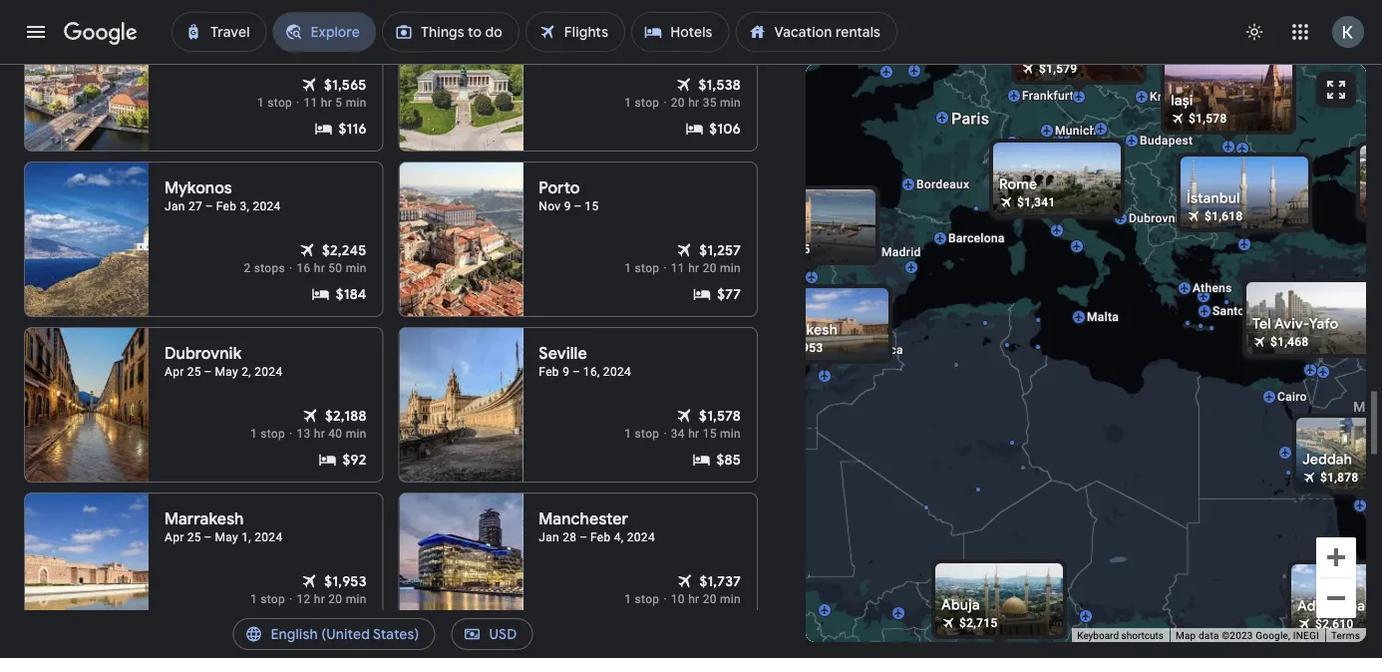 Task type: describe. For each thing, give the bounding box(es) containing it.
ababa
[[1339, 597, 1382, 615]]

77 US dollars text field
[[717, 284, 741, 304]]

$2,245
[[322, 241, 367, 259]]

warsaw
[[1162, 51, 1206, 65]]

9 – 16,
[[563, 365, 600, 379]]

1 for $2,188
[[250, 427, 257, 441]]

$1,578 for 1578 us dollars text box
[[699, 407, 741, 425]]

2188 US dollars text field
[[325, 406, 367, 426]]

1 for $1,953
[[250, 592, 257, 606]]

16 hr 50 min
[[297, 261, 367, 275]]

athens
[[1193, 281, 1232, 295]]

hr for $1,565
[[321, 96, 332, 110]]

madrid
[[882, 245, 921, 259]]

english (united states)
[[271, 625, 419, 643]]

rome
[[999, 176, 1038, 193]]

$1,468
[[1271, 335, 1309, 349]]

$1,737
[[700, 572, 741, 590]]

santorini
[[1213, 304, 1263, 318]]

seville
[[539, 344, 587, 364]]

$1,618
[[1205, 209, 1243, 223]]

venice
[[1063, 168, 1101, 182]]

$2,715
[[959, 616, 998, 630]]

hr for $1,257
[[688, 261, 700, 275]]

$1,579
[[1039, 62, 1078, 76]]

marrakesh apr 25 – may 1, 2024
[[165, 509, 283, 545]]

$77
[[717, 285, 741, 303]]

2610 US dollars text field
[[1316, 617, 1354, 631]]

barcelona
[[948, 231, 1005, 245]]

min for $1,737
[[720, 592, 741, 606]]

loading results progress bar
[[0, 64, 1382, 68]]

min for $1,257
[[720, 261, 741, 275]]

data
[[1199, 630, 1219, 642]]

50
[[328, 261, 343, 275]]

nice
[[1006, 195, 1032, 209]]

$106
[[709, 120, 741, 138]]

map region
[[660, 0, 1382, 658]]

1618 US dollars text field
[[1205, 209, 1243, 223]]

manchester
[[539, 509, 628, 530]]

$1,341
[[1017, 195, 1056, 209]]

states)
[[373, 625, 419, 643]]

10
[[671, 592, 685, 606]]

92 US dollars text field
[[343, 450, 367, 470]]

$1,538
[[699, 76, 741, 94]]

cairo
[[1278, 390, 1307, 404]]

116 US dollars text field
[[339, 119, 367, 139]]

apr for marrakesh
[[165, 531, 184, 545]]

$1,565
[[324, 76, 367, 94]]

1468 US dollars text field
[[1271, 335, 1309, 349]]

budapest
[[1140, 134, 1193, 148]]

11 for $1,257
[[671, 261, 685, 275]]

1 stop for $1,737
[[625, 592, 660, 606]]

munich
[[1055, 124, 1097, 138]]

midd
[[1353, 399, 1382, 415]]

hr for $2,245
[[314, 261, 325, 275]]

stop for $1,538
[[635, 96, 660, 110]]

25 – may for marrakesh
[[187, 531, 238, 545]]

keyboard shortcuts
[[1077, 630, 1164, 642]]

shortcuts
[[1122, 630, 1164, 642]]

yafo
[[1309, 315, 1339, 333]]

12
[[297, 592, 311, 606]]

min for $2,245
[[346, 261, 367, 275]]

casablanca
[[838, 343, 903, 357]]

$92
[[343, 451, 367, 469]]

kraków
[[1150, 90, 1192, 104]]

1 for $1,578
[[625, 427, 632, 441]]

1257 US dollars text field
[[699, 240, 741, 260]]

2715 US dollars text field
[[959, 616, 998, 630]]

$1,257
[[699, 241, 741, 259]]

20 hr 35 min
[[671, 96, 741, 110]]

bordeaux
[[917, 178, 970, 191]]

$1,878
[[1321, 471, 1359, 485]]

stop for $1,953
[[261, 592, 285, 606]]

map data ©2023 google, inegi
[[1176, 630, 1319, 642]]

hr for $1,953
[[314, 592, 325, 606]]

addis ababa
[[1298, 597, 1382, 615]]

$1,395
[[772, 242, 810, 256]]

terms
[[1331, 630, 1360, 642]]

34
[[671, 427, 685, 441]]

dubrovnik apr 25 – may 2, 2024
[[165, 344, 283, 379]]

mykonos jan 27 – feb 3, 2024
[[165, 178, 281, 213]]

1 for $1,538
[[625, 96, 632, 110]]

i̇stanbul
[[1187, 189, 1240, 207]]

1 vertical spatial $1,953
[[324, 572, 367, 590]]

1 for $1,257
[[625, 261, 632, 275]]

10 hr 20 min
[[671, 592, 741, 606]]

106 US dollars text field
[[709, 119, 741, 139]]

27 – feb
[[188, 199, 237, 213]]

terms link
[[1331, 630, 1360, 642]]

lisbon $1,395
[[754, 222, 810, 256]]

2 stops
[[244, 261, 285, 275]]

inegi
[[1293, 630, 1319, 642]]

1 stop for $1,538
[[625, 96, 660, 110]]

©2023
[[1222, 630, 1253, 642]]

feb
[[539, 365, 559, 379]]

min for $1,578
[[720, 427, 741, 441]]

iași
[[1171, 92, 1193, 110]]

2024 for manchester
[[627, 531, 655, 545]]

1578 US dollars text field
[[1189, 112, 1227, 126]]

change appearance image
[[1231, 8, 1279, 56]]

marrakesh for marrakesh $1,953
[[767, 321, 838, 339]]

2024 inside the seville feb 9 – 16, 2024
[[603, 365, 631, 379]]

83 US dollars text field
[[342, 615, 367, 635]]

stop for $1,257
[[635, 261, 660, 275]]

usd
[[489, 625, 517, 643]]

mykonos
[[165, 178, 232, 198]]

frankfurt
[[1022, 89, 1074, 103]]

main menu image
[[24, 20, 48, 44]]

1578 US dollars text field
[[699, 406, 741, 426]]

1953 US dollars text field
[[324, 571, 367, 591]]

20 for $1,953
[[328, 592, 343, 606]]

map
[[1176, 630, 1196, 642]]

12 hr 20 min
[[297, 592, 367, 606]]

$83
[[342, 616, 367, 634]]



Task type: vqa. For each thing, say whether or not it's contained in the screenshot.


Task type: locate. For each thing, give the bounding box(es) containing it.
hr for $1,737
[[688, 592, 700, 606]]

1 horizontal spatial porto
[[826, 234, 857, 248]]

marrakesh $1,953
[[767, 321, 838, 355]]

apr left 2,
[[165, 365, 184, 379]]

1 down loading results 'progress bar'
[[625, 96, 632, 110]]

marrakesh for marrakesh apr 25 – may 1, 2024
[[165, 509, 244, 530]]

20 down $1,737 text field
[[703, 592, 717, 606]]

addis
[[1298, 597, 1336, 615]]

hr for $1,538
[[688, 96, 700, 110]]

min right 15
[[720, 427, 741, 441]]

20 left 35
[[671, 96, 685, 110]]

porto up nov
[[539, 178, 580, 198]]

0 horizontal spatial $1,953
[[324, 572, 367, 590]]

hr left 5
[[321, 96, 332, 110]]

1
[[257, 96, 264, 110], [625, 96, 632, 110], [625, 261, 632, 275], [250, 427, 257, 441], [625, 427, 632, 441], [250, 592, 257, 606], [625, 592, 632, 606]]

0 horizontal spatial marrakesh
[[165, 509, 244, 530]]

min down 1257 us dollars text field
[[720, 261, 741, 275]]

15
[[703, 427, 717, 441]]

1 vertical spatial $1,578
[[699, 407, 741, 425]]

porto
[[539, 178, 580, 198], [826, 234, 857, 248]]

0 vertical spatial jan
[[165, 199, 185, 213]]

11 hr 5 min
[[304, 96, 367, 110]]

keyboard shortcuts button
[[1077, 629, 1164, 643]]

20
[[671, 96, 685, 110], [703, 261, 717, 275], [328, 592, 343, 606], [703, 592, 717, 606]]

1 vertical spatial marrakesh
[[165, 509, 244, 530]]

25 – may
[[187, 365, 238, 379], [187, 531, 238, 545]]

1 stop for $1,565
[[257, 96, 292, 110]]

$1,953 up the 12 hr 20 min
[[324, 572, 367, 590]]

$1,578 for $1,578 text box
[[1189, 112, 1227, 126]]

dubrovnik left $1,618 text box
[[1129, 211, 1186, 225]]

english (united states) button
[[233, 610, 435, 658]]

hr right 16
[[314, 261, 325, 275]]

florence
[[1051, 194, 1100, 208]]

0 vertical spatial 11
[[304, 96, 318, 110]]

1 stop left '11 hr 20 min'
[[625, 261, 660, 275]]

1538 US dollars text field
[[699, 75, 741, 95]]

0 vertical spatial porto
[[539, 178, 580, 198]]

min down 2188 us dollars text field
[[346, 427, 367, 441]]

1 for $1,565
[[257, 96, 264, 110]]

25 – may left 1,
[[187, 531, 238, 545]]

2024 inside mykonos jan 27 – feb 3, 2024
[[253, 199, 281, 213]]

28 – feb
[[563, 531, 611, 545]]

$1,578 inside map region
[[1189, 112, 1227, 126]]

1953 US dollars text field
[[785, 341, 823, 355]]

2024 for mykonos
[[253, 199, 281, 213]]

2024 for marrakesh
[[255, 531, 283, 545]]

184 US dollars text field
[[336, 284, 367, 304]]

1 stop for $1,953
[[250, 592, 285, 606]]

porto inside map region
[[826, 234, 857, 248]]

porto right 1395 us dollars text box
[[826, 234, 857, 248]]

hr right "34"
[[688, 427, 700, 441]]

1 vertical spatial dubrovnik
[[165, 344, 242, 364]]

stop for $1,578
[[635, 427, 660, 441]]

apr inside marrakesh apr 25 – may 1, 2024
[[165, 531, 184, 545]]

stop down loading results 'progress bar'
[[635, 96, 660, 110]]

$1,953
[[785, 341, 823, 355], [324, 572, 367, 590]]

$2,610
[[1316, 617, 1354, 631]]

85 US dollars text field
[[717, 450, 741, 470]]

1341 US dollars text field
[[1017, 195, 1056, 209]]

tel
[[1253, 315, 1272, 333]]

0 vertical spatial apr
[[165, 365, 184, 379]]

1 left 13 on the bottom left of the page
[[250, 427, 257, 441]]

0 vertical spatial $1,953
[[785, 341, 823, 355]]

min
[[346, 96, 367, 110], [720, 96, 741, 110], [346, 261, 367, 275], [720, 261, 741, 275], [346, 427, 367, 441], [720, 427, 741, 441], [346, 592, 367, 606], [720, 592, 741, 606]]

$1,579 button
[[1007, 1, 1151, 101]]

2024 right 9 – 16,
[[603, 365, 631, 379]]

2024 right 4,
[[627, 531, 655, 545]]

1 stop for $1,578
[[625, 427, 660, 441]]

malta
[[1087, 310, 1119, 324]]

stop for $1,737
[[635, 592, 660, 606]]

2,
[[242, 365, 251, 379]]

tel aviv-yafo
[[1253, 315, 1339, 333]]

20 down 1257 us dollars text field
[[703, 261, 717, 275]]

porto nov 9 – 15
[[539, 178, 599, 213]]

2024 right 3,
[[253, 199, 281, 213]]

hr right 13 on the bottom left of the page
[[314, 427, 325, 441]]

11
[[304, 96, 318, 110], [671, 261, 685, 275]]

min right 35
[[720, 96, 741, 110]]

min right 5
[[346, 96, 367, 110]]

34 hr 15 min
[[671, 427, 741, 441]]

0 vertical spatial 25 – may
[[187, 365, 238, 379]]

dubrovnik for dubrovnik apr 25 – may 2, 2024
[[165, 344, 242, 364]]

0 horizontal spatial jan
[[165, 199, 185, 213]]

$85
[[717, 451, 741, 469]]

$2,188
[[325, 407, 367, 425]]

2024 inside marrakesh apr 25 – may 1, 2024
[[255, 531, 283, 545]]

1 left '11 hr 20 min'
[[625, 261, 632, 275]]

min down $1,737
[[720, 592, 741, 606]]

2
[[244, 261, 251, 275]]

hr right 10 in the bottom left of the page
[[688, 592, 700, 606]]

11 for $1,565
[[304, 96, 318, 110]]

abuja
[[942, 596, 980, 614]]

1 stop
[[257, 96, 292, 110], [625, 96, 660, 110], [625, 261, 660, 275], [250, 427, 285, 441], [625, 427, 660, 441], [250, 592, 285, 606], [625, 592, 660, 606]]

1 vertical spatial 25 – may
[[187, 531, 238, 545]]

1 horizontal spatial dubrovnik
[[1129, 211, 1186, 225]]

1565 US dollars text field
[[324, 75, 367, 95]]

20 for $1,257
[[703, 261, 717, 275]]

nov
[[539, 199, 561, 213]]

5
[[335, 96, 343, 110]]

1395 US dollars text field
[[772, 242, 810, 256]]

apr inside "dubrovnik apr 25 – may 2, 2024"
[[165, 365, 184, 379]]

1737 US dollars text field
[[700, 571, 741, 591]]

0 horizontal spatial porto
[[539, 178, 580, 198]]

stop left 13 on the bottom left of the page
[[261, 427, 285, 441]]

1 for $1,737
[[625, 592, 632, 606]]

stop left "34"
[[635, 427, 660, 441]]

marrakesh inside marrakesh apr 25 – may 1, 2024
[[165, 509, 244, 530]]

1 horizontal spatial $1,953
[[785, 341, 823, 355]]

dubrovnik inside map region
[[1129, 211, 1186, 225]]

jan down 'mykonos'
[[165, 199, 185, 213]]

apr
[[165, 365, 184, 379], [165, 531, 184, 545]]

0 vertical spatial $1,578
[[1189, 112, 1227, 126]]

$1,953 inside marrakesh $1,953
[[785, 341, 823, 355]]

2 25 – may from the top
[[187, 531, 238, 545]]

1579 US dollars text field
[[1039, 62, 1078, 76]]

1 stop left 13 on the bottom left of the page
[[250, 427, 285, 441]]

1 stop left 10 in the bottom left of the page
[[625, 592, 660, 606]]

1 vertical spatial apr
[[165, 531, 184, 545]]

min for $1,953
[[346, 592, 367, 606]]

4,
[[614, 531, 624, 545]]

dubrovnik up 2,
[[165, 344, 242, 364]]

$1,578 up 15
[[699, 407, 741, 425]]

1 stop left "34"
[[625, 427, 660, 441]]

hr left 35
[[688, 96, 700, 110]]

jan for manchester
[[539, 531, 560, 545]]

1 left 11 hr 5 min
[[257, 96, 264, 110]]

min for $1,538
[[720, 96, 741, 110]]

stop for $2,188
[[261, 427, 285, 441]]

milan
[[1028, 168, 1060, 182]]

hr down 1257 us dollars text field
[[688, 261, 700, 275]]

keyboard
[[1077, 630, 1119, 642]]

2024 right 1,
[[255, 531, 283, 545]]

manchester jan 28 – feb 4, 2024
[[539, 509, 655, 545]]

0 horizontal spatial 11
[[304, 96, 318, 110]]

25 – may for dubrovnik
[[187, 365, 238, 379]]

marrakesh up 1,
[[165, 509, 244, 530]]

20 down $1,953 text box
[[328, 592, 343, 606]]

min for $2,188
[[346, 427, 367, 441]]

$116
[[339, 120, 367, 138]]

1 left the 12
[[250, 592, 257, 606]]

2024 right 2,
[[255, 365, 283, 379]]

25 – may inside marrakesh apr 25 – may 1, 2024
[[187, 531, 238, 545]]

view larger map image
[[1325, 78, 1348, 102]]

$184
[[336, 285, 367, 303]]

lisbon
[[754, 222, 798, 240]]

1 horizontal spatial jan
[[539, 531, 560, 545]]

porto inside porto nov 9 – 15
[[539, 178, 580, 198]]

jan inside mykonos jan 27 – feb 3, 2024
[[165, 199, 185, 213]]

$1,578 down the iași
[[1189, 112, 1227, 126]]

1 vertical spatial 11
[[671, 261, 685, 275]]

2024 inside manchester jan 28 – feb 4, 2024
[[627, 531, 655, 545]]

seville feb 9 – 16, 2024
[[539, 344, 631, 379]]

1878 US dollars text field
[[1321, 471, 1359, 485]]

jeddah
[[1303, 451, 1353, 469]]

0 vertical spatial marrakesh
[[767, 321, 838, 339]]

marrakesh inside map region
[[767, 321, 838, 339]]

1 stop down loading results 'progress bar'
[[625, 96, 660, 110]]

1 left "34"
[[625, 427, 632, 441]]

1 apr from the top
[[165, 365, 184, 379]]

1 stop for $2,188
[[250, 427, 285, 441]]

porto for porto
[[826, 234, 857, 248]]

hr
[[321, 96, 332, 110], [688, 96, 700, 110], [314, 261, 325, 275], [688, 261, 700, 275], [314, 427, 325, 441], [688, 427, 700, 441], [314, 592, 325, 606], [688, 592, 700, 606]]

antalya
[[1272, 297, 1314, 311]]

3,
[[240, 199, 249, 213]]

stop left '11 hr 20 min'
[[635, 261, 660, 275]]

1 vertical spatial jan
[[539, 531, 560, 545]]

stop for $1,565
[[268, 96, 292, 110]]

1 25 – may from the top
[[187, 365, 238, 379]]

2245 US dollars text field
[[322, 240, 367, 260]]

google,
[[1256, 630, 1291, 642]]

jan inside manchester jan 28 – feb 4, 2024
[[539, 531, 560, 545]]

min down $1,953 text box
[[346, 592, 367, 606]]

0 horizontal spatial $1,578
[[699, 407, 741, 425]]

1 vertical spatial porto
[[826, 234, 857, 248]]

apr for dubrovnik
[[165, 365, 184, 379]]

25 – may inside "dubrovnik apr 25 – may 2, 2024"
[[187, 365, 238, 379]]

paris
[[951, 109, 990, 128]]

usd button
[[451, 610, 533, 658]]

jan for mykonos
[[165, 199, 185, 213]]

40
[[328, 427, 343, 441]]

stops
[[254, 261, 285, 275]]

min for $1,565
[[346, 96, 367, 110]]

0 horizontal spatial dubrovnik
[[165, 344, 242, 364]]

marrakesh
[[767, 321, 838, 339], [165, 509, 244, 530]]

2 apr from the top
[[165, 531, 184, 545]]

stop left 10 in the bottom left of the page
[[635, 592, 660, 606]]

1 stop for $1,257
[[625, 261, 660, 275]]

hr for $2,188
[[314, 427, 325, 441]]

35
[[703, 96, 717, 110]]

$1,953 left casablanca
[[785, 341, 823, 355]]

1 horizontal spatial $1,578
[[1189, 112, 1227, 126]]

dubrovnik for dubrovnik
[[1129, 211, 1186, 225]]

jan left 28 – feb
[[539, 531, 560, 545]]

dubrovnik inside "dubrovnik apr 25 – may 2, 2024"
[[165, 344, 242, 364]]

marrakesh up $1,953 text field
[[767, 321, 838, 339]]

25 – may left 2,
[[187, 365, 238, 379]]

16
[[297, 261, 311, 275]]

jan
[[165, 199, 185, 213], [539, 531, 560, 545]]

stop left the 12
[[261, 592, 285, 606]]

2024
[[253, 199, 281, 213], [255, 365, 283, 379], [603, 365, 631, 379], [255, 531, 283, 545], [627, 531, 655, 545]]

dubrovnik
[[1129, 211, 1186, 225], [165, 344, 242, 364]]

1 horizontal spatial 11
[[671, 261, 685, 275]]

1 horizontal spatial marrakesh
[[767, 321, 838, 339]]

min right 50
[[346, 261, 367, 275]]

(united
[[321, 625, 370, 643]]

1 stop left 11 hr 5 min
[[257, 96, 292, 110]]

11 hr 20 min
[[671, 261, 741, 275]]

1 left 10 in the bottom left of the page
[[625, 592, 632, 606]]

9 – 15
[[564, 199, 599, 213]]

hr for $1,578
[[688, 427, 700, 441]]

1,
[[242, 531, 251, 545]]

2024 for dubrovnik
[[255, 365, 283, 379]]

20 for $1,737
[[703, 592, 717, 606]]

$1,578
[[1189, 112, 1227, 126], [699, 407, 741, 425]]

1 stop left the 12
[[250, 592, 285, 606]]

13 hr 40 min
[[297, 427, 367, 441]]

apr left 1,
[[165, 531, 184, 545]]

0 vertical spatial dubrovnik
[[1129, 211, 1186, 225]]

porto for porto nov 9 – 15
[[539, 178, 580, 198]]

2024 inside "dubrovnik apr 25 – may 2, 2024"
[[255, 365, 283, 379]]

hr right the 12
[[314, 592, 325, 606]]

stop left 11 hr 5 min
[[268, 96, 292, 110]]



